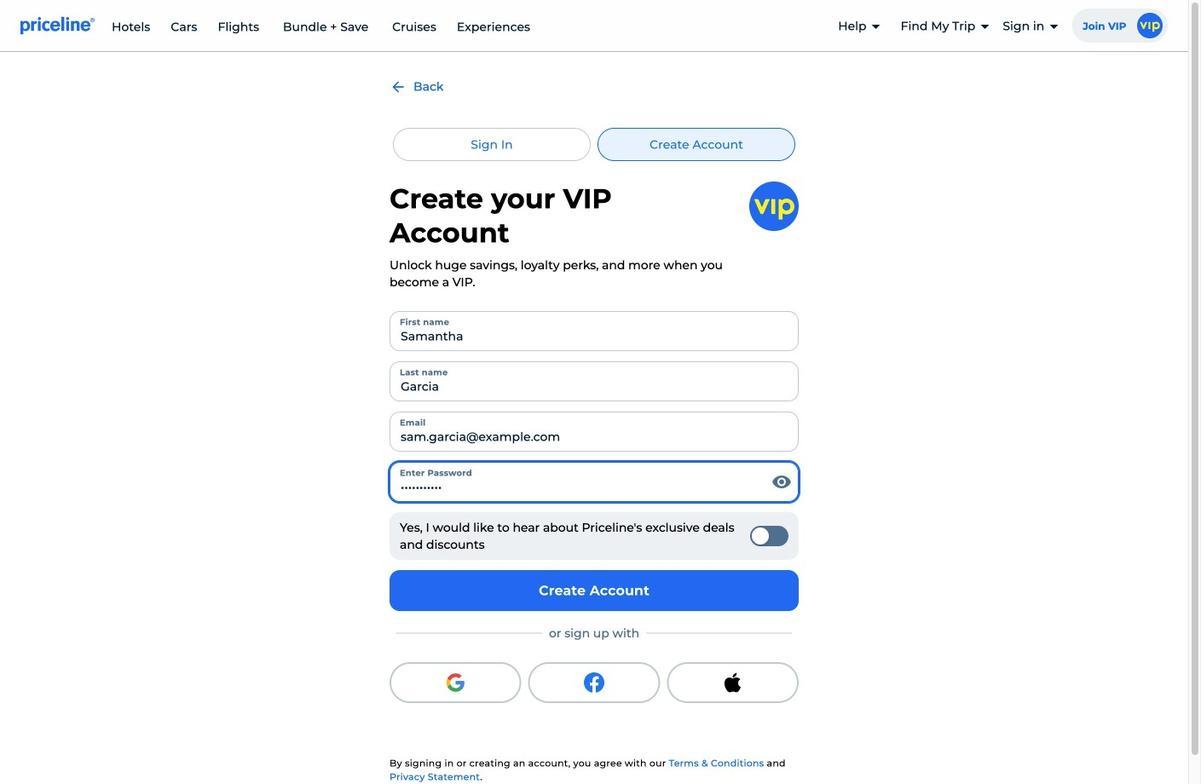 Task type: vqa. For each thing, say whether or not it's contained in the screenshot.
the Last name text box
yes



Task type: locate. For each thing, give the bounding box(es) containing it.
Last name text field
[[390, 361, 799, 401]]

sign in with apple image
[[723, 673, 743, 693]]

vip badge icon image
[[1137, 13, 1163, 38]]

sign in with google image
[[445, 673, 466, 693]]

tab list
[[390, 128, 799, 161]]

vip logo image
[[749, 182, 799, 231]]



Task type: describe. For each thing, give the bounding box(es) containing it.
sign in with facebook image
[[584, 673, 604, 693]]

priceline.com home image
[[20, 16, 95, 35]]

Email text field
[[390, 412, 799, 452]]

First name text field
[[390, 311, 799, 351]]

Enter Password password field
[[390, 462, 799, 502]]



